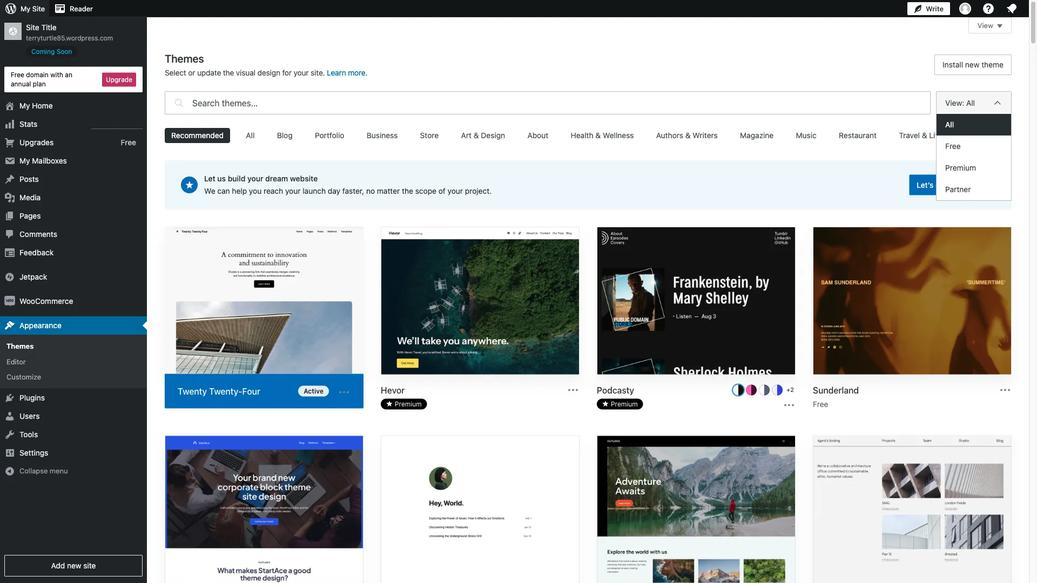 Task type: locate. For each thing, give the bounding box(es) containing it.
menu
[[50, 467, 68, 475]]

the left scope
[[402, 187, 413, 196]]

add new site link
[[4, 556, 143, 577]]

a wordpress theme for travel-related websites and blogs designed to showcase stunning destinations around the world. image
[[598, 436, 796, 584]]

my left home on the left top
[[19, 101, 30, 110]]

free link
[[937, 136, 1012, 157]]

img image inside the jetpack link
[[4, 272, 15, 283]]

collapse menu
[[19, 467, 68, 475]]

themes up or
[[165, 52, 204, 65]]

site
[[83, 562, 96, 571]]

0 vertical spatial all
[[967, 98, 976, 107]]

your down website on the top left of page
[[285, 187, 301, 196]]

annual plan
[[11, 80, 46, 88]]

all right view:
[[967, 98, 976, 107]]

themes up editor at bottom
[[6, 342, 34, 351]]

highest hourly views 0 image
[[91, 122, 143, 129]]

0 horizontal spatial new
[[67, 562, 81, 571]]

home
[[32, 101, 53, 110]]

img image left jetpack
[[4, 272, 15, 283]]

posts
[[19, 175, 39, 184]]

my for my site
[[21, 5, 30, 13]]

img image
[[4, 272, 15, 283], [4, 296, 15, 307]]

authors & writers
[[657, 131, 718, 140]]

all for all button
[[246, 131, 255, 140]]

all button
[[240, 128, 261, 143]]

your
[[294, 68, 309, 77], [248, 174, 264, 183], [285, 187, 301, 196], [448, 187, 463, 196]]

feedback link
[[0, 244, 147, 262]]

design
[[258, 68, 280, 77]]

health & wellness
[[571, 131, 634, 140]]

of
[[439, 187, 446, 196]]

1 horizontal spatial new
[[966, 60, 980, 69]]

my inside my site link
[[21, 5, 30, 13]]

my inside my home link
[[19, 101, 30, 110]]

my profile image
[[960, 3, 972, 15]]

premium button down hevor at left bottom
[[381, 399, 427, 410]]

site left title on the left top
[[26, 23, 39, 32]]

media
[[19, 193, 41, 202]]

1 vertical spatial all
[[946, 120, 955, 129]]

1 horizontal spatial premium button
[[597, 399, 644, 410]]

0 horizontal spatial premium button
[[381, 399, 427, 410]]

portfolio button
[[309, 128, 351, 143]]

2 horizontal spatial premium
[[946, 164, 977, 172]]

free down 'sunderland'
[[814, 400, 829, 409]]

the left visual at top left
[[223, 68, 234, 77]]

manage your notifications image
[[1006, 2, 1019, 15]]

all
[[967, 98, 976, 107], [946, 120, 955, 129], [246, 131, 255, 140]]

0 vertical spatial my
[[21, 5, 30, 13]]

your up you
[[248, 174, 264, 183]]

twenty
[[178, 386, 207, 397]]

add new site
[[51, 562, 96, 571]]

3 & from the left
[[686, 131, 691, 140]]

all up lifestyle in the right of the page
[[946, 120, 955, 129]]

visual
[[236, 68, 256, 77]]

site inside site title terryturtle85.wordpress.com
[[26, 23, 39, 32]]

your right for
[[294, 68, 309, 77]]

1 & from the left
[[474, 131, 479, 140]]

0 vertical spatial new
[[966, 60, 980, 69]]

0 vertical spatial themes
[[165, 52, 204, 65]]

free domain with an annual plan
[[11, 71, 72, 88]]

1 img image from the top
[[4, 272, 15, 283]]

2 img image from the top
[[4, 296, 15, 307]]

all for all link
[[946, 120, 955, 129]]

1 vertical spatial the
[[402, 187, 413, 196]]

& right art
[[474, 131, 479, 140]]

my left reader link
[[21, 5, 30, 13]]

all inside button
[[246, 131, 255, 140]]

.
[[366, 68, 368, 77]]

domain
[[26, 71, 49, 79]]

site
[[32, 5, 45, 13], [26, 23, 39, 32]]

your inside themes select or update the visual design for your site. learn more .
[[294, 68, 309, 77]]

themes for themes
[[6, 342, 34, 351]]

img image for jetpack
[[4, 272, 15, 283]]

editor
[[6, 358, 26, 366]]

title
[[41, 23, 57, 32]]

sometimes your podcast episode cover arts deserve more attention than regular thumbnails offer. if you think so, then podcasty is the theme design for your podcast site. image
[[598, 228, 796, 376]]

& right travel
[[923, 131, 928, 140]]

authors & writers button
[[650, 128, 725, 143]]

0 vertical spatial the
[[223, 68, 234, 77]]

new right install
[[966, 60, 980, 69]]

my for my home
[[19, 101, 30, 110]]

my for my mailboxes
[[19, 157, 30, 165]]

soon
[[57, 48, 72, 55]]

2 premium button from the left
[[597, 399, 644, 410]]

twenty twenty-four
[[178, 386, 261, 397]]

premium button
[[381, 399, 427, 410], [597, 399, 644, 410]]

update
[[197, 68, 221, 77]]

1 vertical spatial site
[[26, 23, 39, 32]]

coming soon
[[31, 48, 72, 55]]

1 premium button from the left
[[381, 399, 427, 410]]

website
[[290, 174, 318, 183]]

recommended
[[171, 131, 224, 140]]

sunderland free
[[814, 385, 860, 409]]

0 horizontal spatial the
[[223, 68, 234, 77]]

music
[[797, 131, 817, 140]]

hey is a simple personal blog theme. image
[[382, 436, 579, 584]]

travel
[[900, 131, 921, 140]]

1 horizontal spatial all
[[946, 120, 955, 129]]

all inside list box
[[946, 120, 955, 129]]

free up "annual plan"
[[11, 71, 24, 79]]

0 horizontal spatial premium
[[395, 401, 422, 408]]

premium down podcasty
[[611, 401, 638, 408]]

editor link
[[0, 354, 147, 369]]

1 horizontal spatial themes
[[165, 52, 204, 65]]

for
[[282, 68, 292, 77]]

& inside button
[[923, 131, 928, 140]]

None search field
[[165, 89, 931, 117]]

0 horizontal spatial themes
[[6, 342, 34, 351]]

podcasty
[[597, 385, 635, 396]]

view: all list box
[[937, 114, 1012, 201]]

1 horizontal spatial the
[[402, 187, 413, 196]]

art
[[461, 131, 472, 140]]

upgrade button
[[102, 73, 136, 87]]

travel & lifestyle button
[[893, 128, 966, 143]]

the
[[223, 68, 234, 77], [402, 187, 413, 196]]

users link
[[0, 407, 147, 426]]

my home
[[19, 101, 53, 110]]

premium up get started
[[946, 164, 977, 172]]

2 vertical spatial my
[[19, 157, 30, 165]]

& for lifestyle
[[923, 131, 928, 140]]

authors
[[657, 131, 684, 140]]

img image inside woocommerce link
[[4, 296, 15, 307]]

write link
[[908, 0, 951, 17]]

& right health
[[596, 131, 601, 140]]

restaurant button
[[833, 128, 884, 143]]

0 vertical spatial img image
[[4, 272, 15, 283]]

site up title on the left top
[[32, 5, 45, 13]]

blog button
[[271, 128, 299, 143]]

0 horizontal spatial all
[[246, 131, 255, 140]]

&
[[474, 131, 479, 140], [596, 131, 601, 140], [686, 131, 691, 140], [923, 131, 928, 140]]

design
[[481, 131, 505, 140]]

view button
[[969, 17, 1012, 34]]

build
[[228, 174, 246, 183]]

upgrades
[[19, 138, 54, 147]]

tools link
[[0, 426, 147, 444]]

my inside my mailboxes link
[[19, 157, 30, 165]]

1 vertical spatial img image
[[4, 296, 15, 307]]

let's
[[917, 181, 934, 189]]

plugins link
[[0, 389, 147, 407]]

blog
[[277, 131, 293, 140]]

4 & from the left
[[923, 131, 928, 140]]

help
[[232, 187, 247, 196]]

startace is your ultimate business theme design. it is pretty valuable in assisting users in building their corporate websites, being established companies, or budding startups. image
[[165, 436, 363, 584]]

view
[[978, 21, 994, 29]]

& for writers
[[686, 131, 691, 140]]

premium down hevor at left bottom
[[395, 401, 422, 408]]

new left site in the left bottom of the page
[[67, 562, 81, 571]]

select
[[165, 68, 186, 77]]

media link
[[0, 189, 147, 207]]

fewer is perfect for showcasing portfolios and blogs. with a clean and opinionated design, it offers excellent typography and style variations that make it easy to present your work or business. the theme is highly versatile, making it ideal for bloggers and businesses alike, and it offers a range of customizable options that allow you to tailor your site to your specific needs. image
[[814, 436, 1012, 584]]

posts link
[[0, 170, 147, 189]]

free down lifestyle in the right of the page
[[946, 142, 961, 151]]

open search image
[[172, 89, 186, 117]]

new inside "link"
[[966, 60, 980, 69]]

premium button down podcasty
[[597, 399, 644, 410]]

2 vertical spatial all
[[246, 131, 255, 140]]

collapse
[[19, 467, 48, 475]]

all left blog
[[246, 131, 255, 140]]

1 vertical spatial my
[[19, 101, 30, 110]]

free
[[11, 71, 24, 79], [121, 138, 136, 147], [946, 142, 961, 151], [814, 400, 829, 409]]

jetpack
[[19, 273, 47, 282]]

my up posts
[[19, 157, 30, 165]]

themes for themes select or update the visual design for your site. learn more .
[[165, 52, 204, 65]]

img image left woocommerce
[[4, 296, 15, 307]]

1 vertical spatial themes
[[6, 342, 34, 351]]

1 vertical spatial new
[[67, 562, 81, 571]]

2 & from the left
[[596, 131, 601, 140]]

premium link
[[937, 157, 1012, 179]]

store
[[420, 131, 439, 140]]

site.
[[311, 68, 325, 77]]

appearance
[[19, 321, 62, 330]]

& left writers
[[686, 131, 691, 140]]

my
[[21, 5, 30, 13], [19, 101, 30, 110], [19, 157, 30, 165]]

themes inside themes select or update the visual design for your site. learn more .
[[165, 52, 204, 65]]

view: all
[[946, 98, 976, 107]]



Task type: describe. For each thing, give the bounding box(es) containing it.
& for wellness
[[596, 131, 601, 140]]

learn more link
[[327, 68, 366, 77]]

twenty twenty-four is designed to be flexible, versatile and applicable to any website. its collection of templates and patterns tailor to different needs, such as presenting a business, blogging and writing or showcasing work. a multitude of possibilities open up with just a few adjustments to color and typography. twenty twenty-four comes with style variations and full page designs to help speed up the site building process, is fully compatible with the site editor, and takes advantage of new design tools introduced in wordpress 6.4. image
[[165, 227, 364, 376]]

install
[[943, 60, 964, 69]]

pages link
[[0, 207, 147, 225]]

no
[[366, 187, 375, 196]]

mailboxes
[[32, 157, 67, 165]]

woocommerce link
[[0, 292, 147, 311]]

lifestyle
[[930, 131, 959, 140]]

four
[[242, 386, 261, 397]]

reader link
[[49, 0, 97, 17]]

let's get started link
[[910, 175, 982, 195]]

art & design
[[461, 131, 505, 140]]

your right of at the top left
[[448, 187, 463, 196]]

upgrade
[[106, 76, 132, 83]]

with
[[50, 71, 63, 79]]

free inside free domain with an annual plan
[[11, 71, 24, 79]]

business button
[[360, 128, 405, 143]]

the inside let us build your dream website we can help you reach your launch day faster, no matter the scope of your project.
[[402, 187, 413, 196]]

all link
[[937, 114, 1012, 136]]

more options for theme hevor image
[[567, 384, 580, 397]]

& for design
[[474, 131, 479, 140]]

install new theme
[[943, 60, 1004, 69]]

Search search field
[[192, 92, 931, 114]]

free inside sunderland free
[[814, 400, 829, 409]]

the inside themes select or update the visual design for your site. learn more .
[[223, 68, 234, 77]]

1 horizontal spatial premium
[[611, 401, 638, 408]]

launch
[[303, 187, 326, 196]]

themes select or update the visual design for your site. learn more .
[[165, 52, 368, 77]]

recommended button
[[165, 128, 230, 143]]

more options for theme sunderland image
[[999, 384, 1012, 397]]

free down highest hourly views 0 image
[[121, 138, 136, 147]]

site title terryturtle85.wordpress.com
[[26, 23, 113, 42]]

reader
[[70, 5, 93, 13]]

hevor
[[381, 385, 405, 396]]

sunderland
[[814, 385, 860, 396]]

my mailboxes
[[19, 157, 67, 165]]

you
[[249, 187, 262, 196]]

new for add
[[67, 562, 81, 571]]

closed image
[[998, 24, 1003, 28]]

themes link
[[0, 339, 147, 354]]

dream
[[265, 174, 288, 183]]

install new theme link
[[935, 55, 1012, 75]]

an
[[65, 71, 72, 79]]

partner link
[[937, 179, 1012, 201]]

time image
[[1032, 42, 1038, 51]]

terryturtle85.wordpress.com
[[26, 34, 113, 42]]

collapse menu link
[[0, 463, 147, 480]]

health
[[571, 131, 594, 140]]

twenty-
[[209, 386, 242, 397]]

premium inside view: all list box
[[946, 164, 977, 172]]

music button
[[790, 128, 824, 143]]

theme
[[982, 60, 1004, 69]]

help image
[[983, 2, 996, 15]]

settings
[[19, 449, 48, 458]]

matter
[[377, 187, 400, 196]]

more options for theme twenty twenty-four image
[[338, 386, 351, 399]]

my site link
[[0, 0, 49, 17]]

2 horizontal spatial all
[[967, 98, 976, 107]]

get started
[[936, 181, 975, 189]]

more options for theme podcasty image
[[783, 399, 796, 412]]

new for install
[[966, 60, 980, 69]]

stats
[[19, 120, 37, 129]]

about
[[528, 131, 549, 140]]

travel & lifestyle
[[900, 131, 959, 140]]

+2 button
[[785, 385, 796, 396]]

jetpack link
[[0, 268, 147, 287]]

stats link
[[0, 115, 147, 134]]

project.
[[465, 187, 492, 196]]

comments link
[[0, 225, 147, 244]]

0 vertical spatial site
[[32, 5, 45, 13]]

magazine button
[[734, 128, 781, 143]]

let
[[204, 174, 216, 183]]

restaurant
[[840, 131, 877, 140]]

business
[[367, 131, 398, 140]]

add
[[51, 562, 65, 571]]

us
[[218, 174, 226, 183]]

art & design button
[[455, 128, 512, 143]]

hevor is the block remake of classic theme hever. it is a fully responsive theme, ideal for creating a strong, beautiful, online presence for your business. image
[[382, 228, 579, 376]]

can
[[217, 187, 230, 196]]

comments
[[19, 230, 57, 239]]

img image for woocommerce
[[4, 296, 15, 307]]

let's get started
[[917, 181, 975, 189]]

free inside view: all list box
[[946, 142, 961, 151]]

store button
[[414, 128, 446, 143]]

wellness
[[603, 131, 634, 140]]

view:
[[946, 98, 965, 107]]

write
[[926, 5, 944, 13]]

sunderland is a simple theme that supports full-site editing. it comes with a set of minimal templates and design settings that can be manipulated through global styles. use it to build something beautiful. image
[[814, 228, 1012, 376]]

magazine
[[741, 131, 774, 140]]

health & wellness button
[[565, 128, 641, 143]]

settings link
[[0, 444, 147, 463]]



Task type: vqa. For each thing, say whether or not it's contained in the screenshot.
& for Lifestyle
yes



